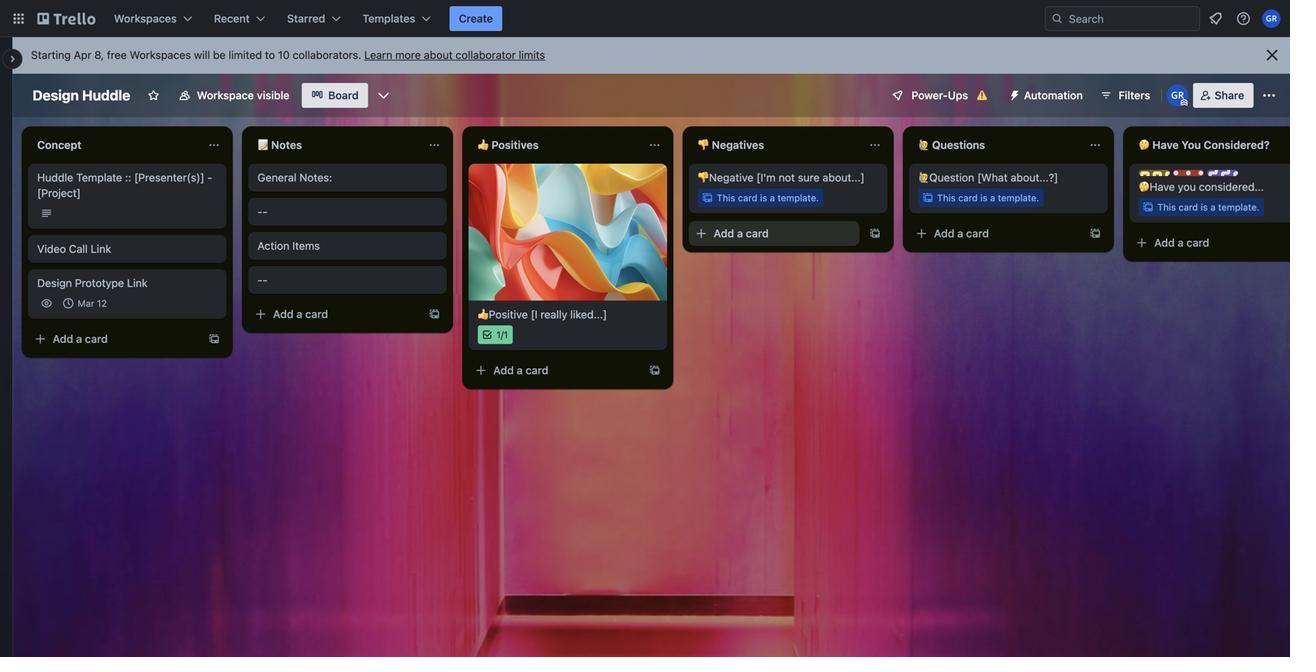Task type: locate. For each thing, give the bounding box(es) containing it.
add a card button down action items "link"
[[248, 302, 419, 327]]

really
[[541, 308, 568, 321]]

general notes: link
[[258, 170, 438, 186]]

1 vertical spatial huddle
[[37, 171, 73, 184]]

will
[[194, 49, 210, 61]]

add down mar 12 option
[[53, 333, 73, 345]]

add a card button for negatives
[[689, 221, 860, 246]]

add down action items
[[273, 308, 294, 321]]

create button
[[450, 6, 503, 31]]

starred button
[[278, 6, 350, 31]]

huddle down 8,
[[82, 87, 130, 104]]

collaborator
[[456, 49, 516, 61]]

a down you
[[1178, 236, 1185, 249]]

0 vertical spatial huddle
[[82, 87, 130, 104]]

link right the call
[[91, 243, 111, 255]]

is down [i'm
[[761, 193, 768, 203]]

1 horizontal spatial this card is a template.
[[938, 193, 1040, 203]]

this
[[717, 193, 736, 203], [938, 193, 956, 203], [1158, 202, 1177, 213]]

1 horizontal spatial link
[[127, 277, 148, 290]]

a down items
[[297, 308, 303, 321]]

0 notifications image
[[1207, 9, 1226, 28]]

to
[[265, 49, 275, 61]]

0 horizontal spatial 1
[[497, 330, 501, 341]]

add a card down items
[[273, 308, 328, 321]]

add a card button for notes
[[248, 302, 419, 327]]

video call link link
[[37, 241, 217, 257]]

a down [i'm
[[770, 193, 776, 203]]

a down 👎negative
[[738, 227, 744, 240]]

add a card down 🙋question
[[935, 227, 990, 240]]

template. down 🙋question [what about...?] link
[[999, 193, 1040, 203]]

Mar 12 checkbox
[[59, 294, 112, 313]]

add a card down 1 / 1
[[494, 364, 549, 377]]

0 vertical spatial -- link
[[258, 204, 438, 220]]

add a card button down 👎negative [i'm not sure about...]
[[689, 221, 860, 246]]

add a card down mar 12 option
[[53, 333, 108, 345]]

workspaces up free
[[114, 12, 177, 25]]

2 horizontal spatial create from template… image
[[1090, 227, 1102, 240]]

sm image
[[1003, 83, 1025, 105]]

add down 🤔have
[[1155, 236, 1176, 249]]

color: yellow, title: none image
[[1140, 170, 1171, 176]]

this down 🙋question
[[938, 193, 956, 203]]

design
[[33, 87, 79, 104], [37, 277, 72, 290]]

1 vertical spatial --
[[258, 274, 268, 286]]

design down video
[[37, 277, 72, 290]]

1 horizontal spatial template.
[[999, 193, 1040, 203]]

0 vertical spatial create from template… image
[[1090, 227, 1102, 240]]

👍
[[478, 139, 489, 151]]

color: purple, title: none image
[[1208, 170, 1239, 176]]

add a card
[[714, 227, 769, 240], [935, 227, 990, 240], [1155, 236, 1210, 249], [273, 308, 328, 321], [53, 333, 108, 345], [494, 364, 549, 377]]

0 horizontal spatial template.
[[778, 193, 819, 203]]

[i'm
[[757, 171, 776, 184]]

1
[[497, 330, 501, 341], [504, 330, 508, 341]]

create from template… image for 🙋question [what about...?]
[[1090, 227, 1102, 240]]

1 vertical spatial -- link
[[258, 272, 438, 288]]

is down '🤔have you considered...' on the top right of page
[[1202, 202, 1209, 213]]

2 horizontal spatial template.
[[1219, 202, 1260, 213]]

share
[[1216, 89, 1245, 102]]

this card is a template.
[[717, 193, 819, 203], [938, 193, 1040, 203], [1158, 202, 1260, 213]]

general
[[258, 171, 297, 184]]

12
[[97, 298, 107, 309]]

0 horizontal spatial this
[[717, 193, 736, 203]]

this down 👎negative
[[717, 193, 736, 203]]

0 horizontal spatial create from template… image
[[208, 333, 220, 345]]

1 horizontal spatial this
[[938, 193, 956, 203]]

a
[[770, 193, 776, 203], [991, 193, 996, 203], [1211, 202, 1216, 213], [738, 227, 744, 240], [958, 227, 964, 240], [1178, 236, 1185, 249], [297, 308, 303, 321], [76, 333, 82, 345], [517, 364, 523, 377]]

2 1 from the left
[[504, 330, 508, 341]]

-
[[207, 171, 212, 184], [258, 205, 263, 218], [263, 205, 268, 218], [258, 274, 263, 286], [263, 274, 268, 286]]

1 vertical spatial create from template… image
[[429, 308, 441, 321]]

board
[[329, 89, 359, 102]]

0 vertical spatial design
[[33, 87, 79, 104]]

1 horizontal spatial create from template… image
[[649, 365, 661, 377]]

this card is a template. down [i'm
[[717, 193, 819, 203]]

2 vertical spatial create from template… image
[[649, 365, 661, 377]]

workspaces down workspaces dropdown button
[[130, 49, 191, 61]]

this down 🤔have
[[1158, 202, 1177, 213]]

0 horizontal spatial link
[[91, 243, 111, 255]]

search image
[[1052, 12, 1064, 25]]

0 vertical spatial link
[[91, 243, 111, 255]]

add down 1 / 1
[[494, 364, 514, 377]]

link
[[91, 243, 111, 255], [127, 277, 148, 290]]

add
[[714, 227, 735, 240], [935, 227, 955, 240], [1155, 236, 1176, 249], [273, 308, 294, 321], [53, 333, 73, 345], [494, 364, 514, 377]]

🙋 questions
[[919, 139, 986, 151]]

2 horizontal spatial is
[[1202, 202, 1209, 213]]

questions
[[933, 139, 986, 151]]

greg robinson (gregrobinson96) image right filters on the top of the page
[[1167, 85, 1189, 106]]

0 vertical spatial create from template… image
[[869, 227, 882, 240]]

🙋question [what about...?]
[[919, 171, 1059, 184]]

add for positives
[[494, 364, 514, 377]]

-- link up action items "link"
[[258, 204, 438, 220]]

add a card button down 12
[[28, 327, 199, 352]]

1 -- from the top
[[258, 205, 268, 218]]

-- link down action items "link"
[[258, 272, 438, 288]]

2 horizontal spatial this
[[1158, 202, 1177, 213]]

10
[[278, 49, 290, 61]]

0 vertical spatial workspaces
[[114, 12, 177, 25]]

👎
[[699, 139, 710, 151]]

huddle inside huddle template :: [presenter(s)] - [project]
[[37, 171, 73, 184]]

this card is a template. down "🤔have you considered..." link
[[1158, 202, 1260, 213]]

1 / 1
[[497, 330, 508, 341]]

1 horizontal spatial greg robinson (gregrobinson96) image
[[1263, 9, 1282, 28]]

this card is a template. down the 🙋question [what about...?]
[[938, 193, 1040, 203]]

prototype
[[75, 277, 124, 290]]

add a card button
[[689, 221, 860, 246], [910, 221, 1081, 246], [1130, 231, 1291, 255], [248, 302, 419, 327], [28, 327, 199, 352], [469, 358, 640, 383]]

design for design prototype link
[[37, 277, 72, 290]]

📝 Notes text field
[[248, 133, 422, 158]]

workspaces inside dropdown button
[[114, 12, 177, 25]]

0 vertical spatial --
[[258, 205, 268, 218]]

design down starting
[[33, 87, 79, 104]]

1 vertical spatial create from template… image
[[208, 333, 220, 345]]

add a card button down the really
[[469, 358, 640, 383]]

--
[[258, 205, 268, 218], [258, 274, 268, 286]]

1 horizontal spatial is
[[981, 193, 988, 203]]

card for positives's add a card button
[[526, 364, 549, 377]]

🤔 Have You Considered? text field
[[1130, 133, 1291, 158]]

1 vertical spatial design
[[37, 277, 72, 290]]

huddle inside text box
[[82, 87, 130, 104]]

link down video call link link
[[127, 277, 148, 290]]

huddle
[[82, 87, 130, 104], [37, 171, 73, 184]]

video
[[37, 243, 66, 255]]

template. for about...?]
[[999, 193, 1040, 203]]

power-
[[912, 89, 948, 102]]

0 horizontal spatial huddle
[[37, 171, 73, 184]]

0 horizontal spatial create from template… image
[[429, 308, 441, 321]]

power-ups button
[[881, 83, 1000, 108]]

🙋question [what about...?] link
[[919, 170, 1099, 186]]

board link
[[302, 83, 368, 108]]

template. down 👎negative [i'm not sure about...] "link"
[[778, 193, 819, 203]]

1 horizontal spatial create from template… image
[[869, 227, 882, 240]]

workspaces button
[[105, 6, 202, 31]]

apr
[[74, 49, 92, 61]]

workspace visible button
[[169, 83, 299, 108]]

2 -- from the top
[[258, 274, 268, 286]]

greg robinson (gregrobinson96) image
[[1263, 9, 1282, 28], [1167, 85, 1189, 106]]

create from template… image for concept
[[208, 333, 220, 345]]

1 horizontal spatial huddle
[[82, 87, 130, 104]]

-- up the action
[[258, 205, 268, 218]]

about...?]
[[1011, 171, 1059, 184]]

this for 👎negative
[[717, 193, 736, 203]]

/
[[501, 330, 504, 341]]

add down 🙋question
[[935, 227, 955, 240]]

0 horizontal spatial is
[[761, 193, 768, 203]]

add a card button down the [what
[[910, 221, 1081, 246]]

1 vertical spatial greg robinson (gregrobinson96) image
[[1167, 85, 1189, 106]]

🤔have
[[1140, 180, 1176, 193]]

is for [what
[[981, 193, 988, 203]]

create from template… image
[[1090, 227, 1102, 240], [429, 308, 441, 321], [649, 365, 661, 377]]

0 horizontal spatial this card is a template.
[[717, 193, 819, 203]]

add a card button for positives
[[469, 358, 640, 383]]

- inside huddle template :: [presenter(s)] - [project]
[[207, 171, 212, 184]]

add down 👎negative
[[714, 227, 735, 240]]

add a card down you
[[1155, 236, 1210, 249]]

negatives
[[712, 139, 765, 151]]

1 vertical spatial link
[[127, 277, 148, 290]]

greg robinson (gregrobinson96) image right open information menu icon
[[1263, 9, 1282, 28]]

huddle template :: [presenter(s)] - [project]
[[37, 171, 212, 200]]

liked...]
[[571, 308, 607, 321]]

design huddle
[[33, 87, 130, 104]]

design inside text box
[[33, 87, 79, 104]]

call
[[69, 243, 88, 255]]

👍positive [i really liked...] link
[[478, 307, 658, 323]]

1 -- link from the top
[[258, 204, 438, 220]]

create from template… image
[[869, 227, 882, 240], [208, 333, 220, 345]]

-- for 1st -- link from the bottom of the page
[[258, 274, 268, 286]]

1 horizontal spatial 1
[[504, 330, 508, 341]]

card for add a card button for questions
[[967, 227, 990, 240]]

🤔have you considered...
[[1140, 180, 1265, 193]]

add a card for positives
[[494, 364, 549, 377]]

template
[[76, 171, 122, 184]]

have
[[1153, 139, 1180, 151]]

notes
[[271, 139, 302, 151]]

card
[[738, 193, 758, 203], [959, 193, 978, 203], [1179, 202, 1199, 213], [746, 227, 769, 240], [967, 227, 990, 240], [1187, 236, 1210, 249], [305, 308, 328, 321], [85, 333, 108, 345], [526, 364, 549, 377]]

a down 🙋question
[[958, 227, 964, 240]]

👍positive [i really liked...]
[[478, 308, 607, 321]]

is down the 🙋question [what about...?]
[[981, 193, 988, 203]]

video call link
[[37, 243, 111, 255]]

add a card down 👎negative
[[714, 227, 769, 240]]

template. down considered...
[[1219, 202, 1260, 213]]

link for video call link
[[91, 243, 111, 255]]

-- down the action
[[258, 274, 268, 286]]

huddle up [project]
[[37, 171, 73, 184]]



Task type: vqa. For each thing, say whether or not it's contained in the screenshot.
The
no



Task type: describe. For each thing, give the bounding box(es) containing it.
1 1 from the left
[[497, 330, 501, 341]]

positives
[[492, 139, 539, 151]]

filters button
[[1096, 83, 1156, 108]]

templates button
[[353, 6, 441, 31]]

create from template… image for general notes:
[[429, 308, 441, 321]]

starred
[[287, 12, 325, 25]]

🙋question
[[919, 171, 975, 184]]

this member is an admin of this board. image
[[1181, 99, 1188, 106]]

card for add a card button under 12
[[85, 333, 108, 345]]

🙋
[[919, 139, 930, 151]]

🤔have you considered... link
[[1140, 179, 1291, 195]]

Concept text field
[[28, 133, 202, 158]]

create from template… image for 👎 negatives
[[869, 227, 882, 240]]

show menu image
[[1262, 88, 1278, 103]]

limited
[[229, 49, 262, 61]]

👍positive
[[478, 308, 528, 321]]

items
[[293, 239, 320, 252]]

more
[[396, 49, 421, 61]]

customize views image
[[376, 88, 392, 103]]

color: red, title: none image
[[1174, 170, 1205, 176]]

action items link
[[258, 238, 438, 254]]

design prototype link link
[[37, 276, 217, 291]]

star or unstar board image
[[147, 89, 160, 102]]

mar
[[78, 298, 94, 309]]

not
[[779, 171, 796, 184]]

Board name text field
[[25, 83, 138, 108]]

a down the [what
[[991, 193, 996, 203]]

🤔
[[1140, 139, 1150, 151]]

automation button
[[1003, 83, 1093, 108]]

design for design huddle
[[33, 87, 79, 104]]

card for add a card button below "🤔have you considered..." link
[[1187, 236, 1210, 249]]

is for [i'm
[[761, 193, 768, 203]]

learn
[[365, 49, 393, 61]]

template. for not
[[778, 193, 819, 203]]

recent
[[214, 12, 250, 25]]

👎negative [i'm not sure about...]
[[699, 171, 865, 184]]

add for negatives
[[714, 227, 735, 240]]

add a card button for questions
[[910, 221, 1081, 246]]

notes:
[[300, 171, 332, 184]]

learn more about collaborator limits link
[[365, 49, 545, 61]]

this card is a template. for [i'm
[[717, 193, 819, 203]]

add for questions
[[935, 227, 955, 240]]

👎negative
[[699, 171, 754, 184]]

2 -- link from the top
[[258, 272, 438, 288]]

create
[[459, 12, 493, 25]]

a down "🤔have you considered..." link
[[1211, 202, 1216, 213]]

considered?
[[1205, 139, 1271, 151]]

::
[[125, 171, 131, 184]]

this for 🙋question
[[938, 193, 956, 203]]

📝
[[258, 139, 269, 151]]

about...]
[[823, 171, 865, 184]]

👎negative [i'm not sure about...] link
[[699, 170, 879, 186]]

design prototype link
[[37, 277, 148, 290]]

huddle template :: [presenter(s)] - [project] link
[[37, 170, 217, 201]]

ups
[[948, 89, 969, 102]]

🙋 Questions text field
[[910, 133, 1084, 158]]

0 horizontal spatial greg robinson (gregrobinson96) image
[[1167, 85, 1189, 106]]

filters
[[1119, 89, 1151, 102]]

link for design prototype link
[[127, 277, 148, 290]]

👍 positives
[[478, 139, 539, 151]]

considered...
[[1200, 180, 1265, 193]]

👎 Negatives text field
[[689, 133, 863, 158]]

add a card for notes
[[273, 308, 328, 321]]

add a card button down "🤔have you considered..." link
[[1130, 231, 1291, 255]]

workspace visible
[[197, 89, 290, 102]]

[what
[[978, 171, 1008, 184]]

📝 notes
[[258, 139, 302, 151]]

concept
[[37, 139, 82, 151]]

back to home image
[[37, 6, 95, 31]]

recent button
[[205, 6, 275, 31]]

starting
[[31, 49, 71, 61]]

you
[[1179, 180, 1197, 193]]

templates
[[363, 12, 416, 25]]

starting apr 8, free workspaces will be limited to 10 collaborators. learn more about collaborator limits
[[31, 49, 545, 61]]

this card is a template. for [what
[[938, 193, 1040, 203]]

👎 negatives
[[699, 139, 765, 151]]

1 vertical spatial workspaces
[[130, 49, 191, 61]]

👍 Positives text field
[[469, 133, 643, 158]]

you
[[1182, 139, 1202, 151]]

add for notes
[[273, 308, 294, 321]]

general notes:
[[258, 171, 332, 184]]

Search field
[[1064, 7, 1200, 30]]

[i
[[531, 308, 538, 321]]

collaborators.
[[293, 49, 362, 61]]

0 vertical spatial greg robinson (gregrobinson96) image
[[1263, 9, 1282, 28]]

share button
[[1194, 83, 1255, 108]]

sure
[[798, 171, 820, 184]]

be
[[213, 49, 226, 61]]

primary element
[[0, 0, 1291, 37]]

workspace
[[197, 89, 254, 102]]

power-ups
[[912, 89, 969, 102]]

automation
[[1025, 89, 1084, 102]]

mar 12
[[78, 298, 107, 309]]

a down mar 12 option
[[76, 333, 82, 345]]

add a card for questions
[[935, 227, 990, 240]]

action
[[258, 239, 290, 252]]

[project]
[[37, 187, 81, 200]]

[presenter(s)]
[[134, 171, 205, 184]]

card for add a card button corresponding to negatives
[[746, 227, 769, 240]]

add a card for negatives
[[714, 227, 769, 240]]

action items
[[258, 239, 320, 252]]

visible
[[257, 89, 290, 102]]

free
[[107, 49, 127, 61]]

limits
[[519, 49, 545, 61]]

🤔 have you considered?
[[1140, 139, 1271, 151]]

a down 👍positive
[[517, 364, 523, 377]]

about
[[424, 49, 453, 61]]

-- for first -- link
[[258, 205, 268, 218]]

open information menu image
[[1237, 11, 1252, 26]]

2 horizontal spatial this card is a template.
[[1158, 202, 1260, 213]]

card for add a card button for notes
[[305, 308, 328, 321]]



